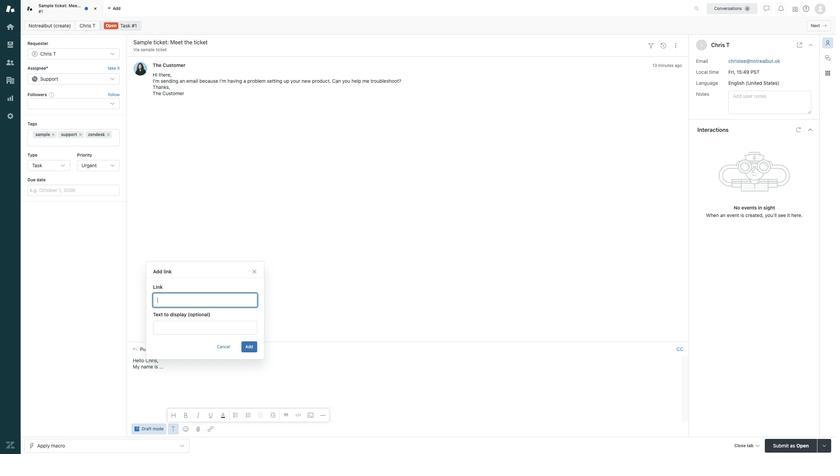 Task type: vqa. For each thing, say whether or not it's contained in the screenshot.
the 12 minutes ago Text Field
no



Task type: describe. For each thing, give the bounding box(es) containing it.
close image
[[808, 42, 813, 48]]

customer inside hi there, i'm sending an email because i'm having a problem setting up your new product. can you help me troubleshoot? thanks, the customer
[[162, 91, 184, 96]]

0 vertical spatial customer
[[163, 62, 185, 68]]

product.
[[312, 78, 331, 84]]

add link
[[153, 269, 172, 275]]

cc
[[677, 347, 683, 353]]

13 minutes ago
[[652, 63, 682, 68]]

via
[[133, 47, 140, 52]]

help
[[352, 78, 361, 84]]

events
[[741, 205, 757, 211]]

date
[[37, 177, 46, 183]]

problem
[[247, 78, 266, 84]]

fri,
[[728, 69, 735, 75]]

meet
[[69, 3, 79, 8]]

15:49
[[737, 69, 749, 75]]

urgent button
[[77, 160, 120, 171]]

next
[[811, 23, 820, 28]]

minutes
[[658, 63, 674, 68]]

chris,
[[146, 358, 158, 364]]

can
[[332, 78, 341, 84]]

underline (cmd u) image
[[208, 413, 213, 419]]

Subject field
[[132, 38, 643, 46]]

take it
[[108, 66, 120, 71]]

setting
[[267, 78, 282, 84]]

is inside hello chris, my name is ...
[[154, 364, 158, 370]]

add link (cmd k) image
[[208, 427, 213, 432]]

the
[[80, 3, 86, 8]]

via sample ticket
[[133, 47, 167, 52]]

open link
[[100, 21, 141, 31]]

notrealbut (create)
[[29, 23, 71, 29]]

sample
[[141, 47, 155, 52]]

in
[[758, 205, 762, 211]]

thanks,
[[153, 84, 170, 90]]

hello chris, my name is ...
[[133, 358, 163, 370]]

#1
[[39, 9, 43, 14]]

email
[[186, 78, 198, 84]]

created,
[[745, 212, 764, 218]]

my
[[133, 364, 140, 370]]

priority
[[77, 153, 92, 158]]

cancel
[[217, 345, 230, 350]]

Due date field
[[28, 185, 120, 196]]

avatar image
[[133, 62, 147, 76]]

view more details image
[[797, 42, 802, 48]]

the inside hi there, i'm sending an email because i'm having a problem setting up your new product. can you help me troubleshoot? thanks, the customer
[[153, 91, 161, 96]]

hi there, i'm sending an email because i'm having a problem setting up your new product. can you help me troubleshoot? thanks, the customer
[[153, 72, 401, 96]]

next button
[[807, 20, 831, 31]]

code block (ctrl shift 6) image
[[308, 413, 313, 419]]

me
[[362, 78, 369, 84]]

type
[[28, 153, 37, 158]]

ticket:
[[55, 3, 67, 8]]

chris inside secondary 'element'
[[80, 23, 91, 29]]

events image
[[661, 43, 666, 48]]

1 horizontal spatial chris t
[[711, 42, 730, 48]]

when
[[706, 212, 719, 218]]

see
[[778, 212, 786, 218]]

bulleted list (cmd shift 8) image
[[233, 413, 239, 419]]

text to display (optional)
[[153, 312, 210, 318]]

numbered list (cmd shift 7) image
[[245, 413, 251, 419]]

(united
[[746, 80, 762, 86]]

quote (cmd shift 9) image
[[283, 413, 288, 419]]

admin image
[[6, 112, 15, 121]]

views image
[[6, 40, 15, 49]]

customers image
[[6, 58, 15, 67]]

draft mode
[[142, 427, 164, 432]]

tab containing sample ticket: meet the ticket
[[21, 0, 103, 17]]

secondary element
[[21, 19, 836, 33]]

follow
[[108, 92, 120, 97]]

urgent
[[82, 163, 97, 168]]

no
[[734, 205, 740, 211]]

is inside no events in sight when an event is created, you'll see it here.
[[740, 212, 744, 218]]

13
[[652, 63, 657, 68]]

states)
[[763, 80, 779, 86]]

new
[[302, 78, 311, 84]]

add for add link
[[153, 269, 162, 275]]

close modal image
[[252, 269, 257, 275]]

troubleshoot?
[[371, 78, 401, 84]]

Add user notes text field
[[728, 91, 811, 114]]

1 horizontal spatial chris
[[711, 42, 725, 48]]

task
[[32, 163, 42, 168]]

due
[[28, 177, 36, 183]]

it inside no events in sight when an event is created, you'll see it here.
[[787, 212, 790, 218]]

ago
[[675, 63, 682, 68]]

add link dialog
[[146, 261, 264, 360]]

conversations
[[714, 6, 742, 11]]

hi
[[153, 72, 157, 78]]



Task type: locate. For each thing, give the bounding box(es) containing it.
task button
[[28, 160, 70, 171]]

language
[[696, 80, 718, 86]]

main element
[[0, 0, 21, 455]]

1 horizontal spatial add
[[245, 345, 253, 350]]

here.
[[791, 212, 803, 218]]

tab
[[21, 0, 103, 17]]

1 horizontal spatial ticket
[[156, 47, 167, 52]]

time
[[709, 69, 719, 75]]

christee@notrealbut.ok
[[728, 58, 780, 64]]

0 vertical spatial chris t
[[80, 23, 95, 29]]

0 vertical spatial the
[[153, 62, 161, 68]]

your
[[291, 78, 300, 84]]

add button
[[241, 342, 257, 353]]

1 horizontal spatial i'm
[[219, 78, 226, 84]]

it right see
[[787, 212, 790, 218]]

having
[[228, 78, 242, 84]]

notrealbut
[[29, 23, 52, 29]]

2 i'm from the left
[[219, 78, 226, 84]]

1 the from the top
[[153, 62, 161, 68]]

organizations image
[[6, 76, 15, 85]]

0 horizontal spatial i'm
[[153, 78, 159, 84]]

chris down the on the left of page
[[80, 23, 91, 29]]

text
[[153, 312, 163, 318]]

english
[[728, 80, 744, 86]]

the
[[153, 62, 161, 68], [153, 91, 161, 96]]

add left link
[[153, 269, 162, 275]]

cc button
[[676, 347, 683, 353]]

Link field
[[153, 294, 257, 307]]

0 horizontal spatial open
[[106, 23, 117, 28]]

(create)
[[53, 23, 71, 29]]

bold (cmd b) image
[[183, 413, 189, 419]]

notes
[[696, 91, 709, 97]]

chris up time
[[711, 42, 725, 48]]

customer context image
[[825, 40, 831, 46]]

customer
[[163, 62, 185, 68], [162, 91, 184, 96]]

add for add
[[245, 345, 253, 350]]

the up the "hi"
[[153, 62, 161, 68]]

no events in sight when an event is created, you'll see it here.
[[706, 205, 803, 218]]

an inside hi there, i'm sending an email because i'm having a problem setting up your new product. can you help me troubleshoot? thanks, the customer
[[180, 78, 185, 84]]

conversations button
[[707, 3, 758, 14]]

code span (ctrl shift 5) image
[[295, 413, 301, 419]]

the customer link
[[153, 62, 185, 68]]

fri, 15:49 pst
[[728, 69, 760, 75]]

get started image
[[6, 22, 15, 31]]

chris t
[[80, 23, 95, 29], [711, 42, 730, 48]]

is left ... at the left of page
[[154, 364, 158, 370]]

it
[[117, 66, 120, 71], [787, 212, 790, 218]]

due date
[[28, 177, 46, 183]]

chris t down close icon
[[80, 23, 95, 29]]

1 vertical spatial chris
[[711, 42, 725, 48]]

0 vertical spatial open
[[106, 23, 117, 28]]

pst
[[751, 69, 760, 75]]

you'll
[[765, 212, 777, 218]]

open right 'chris t' link at the left of page
[[106, 23, 117, 28]]

0 horizontal spatial chris
[[80, 23, 91, 29]]

follow button
[[108, 92, 120, 98]]

13 minutes ago text field
[[652, 63, 682, 68]]

(optional)
[[188, 312, 210, 318]]

0 horizontal spatial t
[[92, 23, 95, 29]]

1 vertical spatial an
[[720, 212, 726, 218]]

0 vertical spatial it
[[117, 66, 120, 71]]

chris
[[80, 23, 91, 29], [711, 42, 725, 48]]

insert emojis image
[[183, 427, 188, 432]]

0 vertical spatial t
[[92, 23, 95, 29]]

is right event
[[740, 212, 744, 218]]

ticket right the on the left of page
[[88, 3, 99, 8]]

reporting image
[[6, 94, 15, 103]]

tabs tab list
[[21, 0, 687, 17]]

the customer
[[153, 62, 185, 68]]

1 vertical spatial is
[[154, 364, 158, 370]]

cancel button
[[213, 342, 234, 353]]

edit user image
[[217, 347, 222, 352]]

open right the "as"
[[796, 443, 809, 449]]

local time
[[696, 69, 719, 75]]

0 vertical spatial an
[[180, 78, 185, 84]]

1 vertical spatial customer
[[162, 91, 184, 96]]

as
[[790, 443, 795, 449]]

1 horizontal spatial open
[[796, 443, 809, 449]]

1 vertical spatial the
[[153, 91, 161, 96]]

2 the from the top
[[153, 91, 161, 96]]

you
[[342, 78, 350, 84]]

user image
[[700, 43, 704, 47], [700, 43, 703, 47]]

italic (cmd i) image
[[196, 413, 201, 419]]

add attachment image
[[195, 427, 201, 432]]

chris t up time
[[711, 42, 730, 48]]

because
[[199, 78, 218, 84]]

t inside 'chris t' link
[[92, 23, 95, 29]]

up
[[284, 78, 289, 84]]

horizontal rule (cmd shift l) image
[[320, 413, 326, 419]]

0 vertical spatial ticket
[[88, 3, 99, 8]]

an
[[180, 78, 185, 84], [720, 212, 726, 218]]

1 vertical spatial ticket
[[156, 47, 167, 52]]

english (united states)
[[728, 80, 779, 86]]

draft mode button
[[131, 424, 166, 435]]

submit as open
[[773, 443, 809, 449]]

notrealbut (create) button
[[24, 21, 75, 31]]

sample ticket: meet the ticket #1
[[39, 3, 99, 14]]

close image
[[92, 5, 99, 12]]

customer down sending
[[162, 91, 184, 96]]

link
[[153, 284, 163, 290]]

0 horizontal spatial an
[[180, 78, 185, 84]]

1 vertical spatial open
[[796, 443, 809, 449]]

local
[[696, 69, 708, 75]]

submit
[[773, 443, 789, 449]]

1 horizontal spatial it
[[787, 212, 790, 218]]

take
[[108, 66, 116, 71]]

0 horizontal spatial ticket
[[88, 3, 99, 8]]

there,
[[159, 72, 172, 78]]

1 vertical spatial add
[[245, 345, 253, 350]]

1 vertical spatial t
[[726, 42, 730, 48]]

zendesk products image
[[793, 7, 798, 12]]

zendesk image
[[6, 441, 15, 450]]

1 horizontal spatial is
[[740, 212, 744, 218]]

decrease indent (cmd [) image
[[258, 413, 263, 419]]

mode
[[153, 427, 164, 432]]

1 horizontal spatial an
[[720, 212, 726, 218]]

apps image
[[825, 71, 831, 76]]

event
[[727, 212, 739, 218]]

interactions
[[697, 127, 729, 133]]

0 horizontal spatial chris t
[[80, 23, 95, 29]]

to
[[164, 312, 169, 318]]

1 vertical spatial it
[[787, 212, 790, 218]]

Text to display (optional) field
[[153, 321, 257, 335]]

an inside no events in sight when an event is created, you'll see it here.
[[720, 212, 726, 218]]

add right cancel
[[245, 345, 253, 350]]

0 horizontal spatial is
[[154, 364, 158, 370]]

0 horizontal spatial it
[[117, 66, 120, 71]]

format text image
[[170, 427, 176, 432]]

0 vertical spatial is
[[740, 212, 744, 218]]

ticket inside sample ticket: meet the ticket #1
[[88, 3, 99, 8]]

ticket right sample
[[156, 47, 167, 52]]

1 vertical spatial chris t
[[711, 42, 730, 48]]

customer up there,
[[163, 62, 185, 68]]

sending
[[161, 78, 178, 84]]

0 vertical spatial add
[[153, 269, 162, 275]]

chris t inside secondary 'element'
[[80, 23, 95, 29]]

name
[[141, 364, 153, 370]]

t
[[92, 23, 95, 29], [726, 42, 730, 48]]

the down thanks,
[[153, 91, 161, 96]]

0 horizontal spatial add
[[153, 269, 162, 275]]

t up fri,
[[726, 42, 730, 48]]

...
[[159, 364, 163, 370]]

zendesk support image
[[6, 4, 15, 13]]

a
[[243, 78, 246, 84]]

1 i'm from the left
[[153, 78, 159, 84]]

display
[[170, 312, 187, 318]]

1 horizontal spatial t
[[726, 42, 730, 48]]

an left email
[[180, 78, 185, 84]]

it inside take it button
[[117, 66, 120, 71]]

hello
[[133, 358, 144, 364]]

an left event
[[720, 212, 726, 218]]

open inside secondary 'element'
[[106, 23, 117, 28]]

take it button
[[108, 65, 120, 72]]

draft
[[142, 427, 152, 432]]

ticket
[[88, 3, 99, 8], [156, 47, 167, 52]]

is
[[740, 212, 744, 218], [154, 364, 158, 370]]

it right the take
[[117, 66, 120, 71]]

0 vertical spatial chris
[[80, 23, 91, 29]]

increase indent (cmd ]) image
[[270, 413, 276, 419]]

chris t link
[[75, 21, 100, 31]]

t down close icon
[[92, 23, 95, 29]]

email
[[696, 58, 708, 64]]

i'm left having
[[219, 78, 226, 84]]

get help image
[[803, 6, 809, 12]]

add inside button
[[245, 345, 253, 350]]

i'm down the "hi"
[[153, 78, 159, 84]]

Public reply composer Draft mode text field
[[130, 357, 681, 371]]



